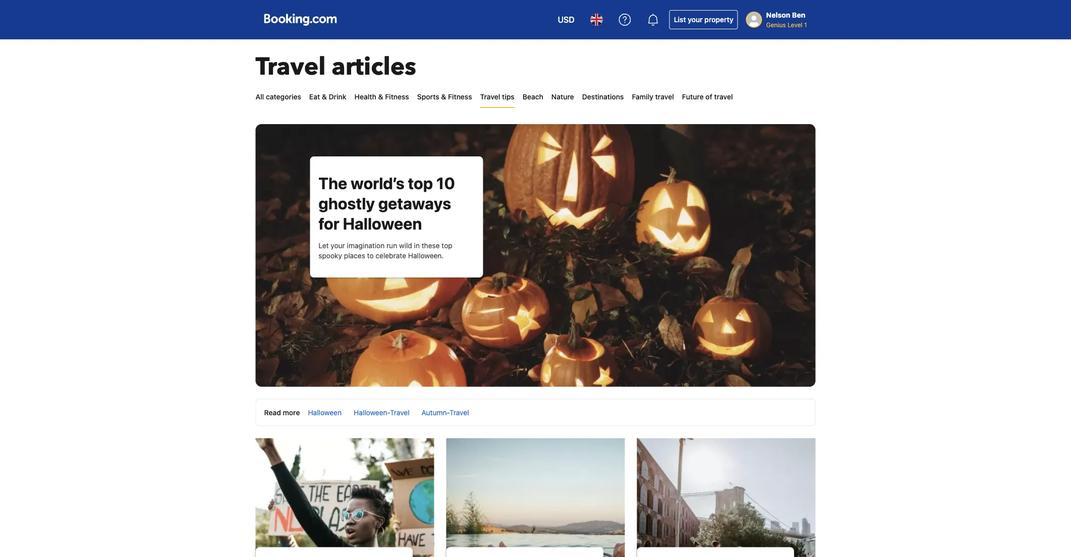 Task type: locate. For each thing, give the bounding box(es) containing it.
halloween link
[[308, 408, 342, 417]]

0 vertical spatial your
[[688, 15, 703, 24]]

0 vertical spatial top
[[408, 174, 433, 193]]

family travel link
[[632, 87, 674, 107]]

your right list
[[688, 15, 703, 24]]

travel inside family travel link
[[655, 93, 674, 101]]

let
[[319, 241, 329, 250]]

0 horizontal spatial travel
[[256, 50, 326, 84]]

fitness right sports
[[448, 93, 472, 101]]

3 & from the left
[[441, 93, 446, 101]]

travel tips link
[[480, 87, 515, 107]]

sports
[[417, 93, 439, 101]]

& right health
[[378, 93, 383, 101]]

1 horizontal spatial travel
[[480, 93, 500, 101]]

booking.com online hotel reservations image
[[264, 14, 337, 26]]

2 & from the left
[[378, 93, 383, 101]]

fitness for health & fitness
[[385, 93, 409, 101]]

nelson ben genius level 1
[[766, 11, 807, 28]]

eat & drink link
[[309, 87, 346, 107]]

top up getaways on the top
[[408, 174, 433, 193]]

travel
[[256, 50, 326, 84], [480, 93, 500, 101]]

2 horizontal spatial &
[[441, 93, 446, 101]]

ben
[[792, 11, 806, 19]]

halloween-travel link
[[354, 408, 410, 417]]

1 fitness from the left
[[385, 93, 409, 101]]

0 horizontal spatial fitness
[[385, 93, 409, 101]]

& right eat
[[322, 93, 327, 101]]

halloween-
[[354, 408, 390, 417]]

halloween.
[[408, 252, 444, 260]]

0 horizontal spatial your
[[331, 241, 345, 250]]

all categories
[[256, 93, 301, 101]]

top right these
[[442, 241, 453, 250]]

fitness
[[385, 93, 409, 101], [448, 93, 472, 101]]

run
[[387, 241, 397, 250]]

0 vertical spatial travel
[[256, 50, 326, 84]]

& inside health & fitness link
[[378, 93, 383, 101]]

list your property link
[[669, 10, 738, 29]]

halloween
[[343, 214, 422, 233]]

future of travel link
[[682, 87, 733, 107]]

1 horizontal spatial your
[[688, 15, 703, 24]]

& inside eat & drink link
[[322, 93, 327, 101]]

travel articles
[[256, 50, 416, 84]]

1 horizontal spatial &
[[378, 93, 383, 101]]

eat & drink
[[309, 93, 346, 101]]

1 & from the left
[[322, 93, 327, 101]]

your
[[688, 15, 703, 24], [331, 241, 345, 250]]

nelson
[[766, 11, 790, 19]]

level
[[788, 21, 803, 28]]

property
[[705, 15, 734, 24]]

travel up "categories"
[[256, 50, 326, 84]]

let your imagination run wild in these top spooky places to celebrate halloween.
[[319, 241, 453, 260]]

travel tips
[[480, 93, 515, 101]]

spooky
[[319, 252, 342, 260]]

0 horizontal spatial &
[[322, 93, 327, 101]]

imagination
[[347, 241, 385, 250]]

for
[[319, 214, 339, 233]]

your for let
[[331, 241, 345, 250]]

top
[[408, 174, 433, 193], [442, 241, 453, 250]]

&
[[322, 93, 327, 101], [378, 93, 383, 101], [441, 93, 446, 101]]

1 vertical spatial travel
[[480, 93, 500, 101]]

categories
[[266, 93, 301, 101]]

0 horizontal spatial top
[[408, 174, 433, 193]]

family
[[632, 93, 654, 101]]

sports & fitness
[[417, 93, 472, 101]]

travel for autumn-travel
[[450, 408, 469, 417]]

halloween-travel
[[354, 408, 410, 417]]

your up spooky
[[331, 241, 345, 250]]

your for list
[[688, 15, 703, 24]]

of
[[706, 93, 712, 101]]

all
[[256, 93, 264, 101]]

10
[[436, 174, 455, 193]]

eat
[[309, 93, 320, 101]]

1 vertical spatial top
[[442, 241, 453, 250]]

& for sports
[[441, 93, 446, 101]]

fitness left sports
[[385, 93, 409, 101]]

future of travel
[[682, 93, 733, 101]]

travel
[[655, 93, 674, 101], [714, 93, 733, 101], [390, 408, 410, 417], [450, 408, 469, 417]]

your inside let your imagination run wild in these top spooky places to celebrate halloween.
[[331, 241, 345, 250]]

usd
[[558, 15, 575, 24]]

1 horizontal spatial top
[[442, 241, 453, 250]]

1 horizontal spatial fitness
[[448, 93, 472, 101]]

& inside sports & fitness link
[[441, 93, 446, 101]]

& right sports
[[441, 93, 446, 101]]

the world's top 10 ghostly getaways for halloween
[[319, 174, 455, 233]]

1 vertical spatial your
[[331, 241, 345, 250]]

2 fitness from the left
[[448, 93, 472, 101]]

top inside let your imagination run wild in these top spooky places to celebrate halloween.
[[442, 241, 453, 250]]

travel left tips
[[480, 93, 500, 101]]



Task type: describe. For each thing, give the bounding box(es) containing it.
more
[[283, 408, 300, 417]]

read more
[[264, 408, 300, 417]]

sports & fitness link
[[417, 87, 472, 107]]

celebrate
[[376, 252, 406, 260]]

read
[[264, 408, 281, 417]]

future
[[682, 93, 704, 101]]

ghostly
[[319, 194, 375, 213]]

autumn-travel
[[422, 408, 469, 417]]

places
[[344, 252, 365, 260]]

usd button
[[552, 8, 581, 32]]

list your property
[[674, 15, 734, 24]]

nature link
[[551, 87, 574, 107]]

destinations link
[[582, 87, 624, 107]]

1
[[804, 21, 807, 28]]

beach
[[523, 93, 543, 101]]

travel for halloween-travel
[[390, 408, 410, 417]]

in
[[414, 241, 420, 250]]

all categories link
[[256, 87, 301, 107]]

fitness for sports & fitness
[[448, 93, 472, 101]]

getaways
[[378, 194, 451, 213]]

articles
[[332, 50, 416, 84]]

nature
[[551, 93, 574, 101]]

halloween
[[308, 408, 342, 417]]

travel for family travel
[[655, 93, 674, 101]]

destinations
[[582, 93, 624, 101]]

the world's top 10 ghostly getaways for halloween link
[[319, 174, 455, 233]]

health
[[355, 93, 376, 101]]

autumn-travel link
[[422, 408, 469, 417]]

the
[[319, 174, 347, 193]]

family travel
[[632, 93, 674, 101]]

health & fitness link
[[355, 87, 409, 107]]

drink
[[329, 93, 346, 101]]

& for eat
[[322, 93, 327, 101]]

beach link
[[523, 87, 543, 107]]

autumn-
[[422, 408, 450, 417]]

& for health
[[378, 93, 383, 101]]

wild
[[399, 241, 412, 250]]

genius
[[766, 21, 786, 28]]

to
[[367, 252, 374, 260]]

these
[[422, 241, 440, 250]]

top inside the world's top 10 ghostly getaways for halloween
[[408, 174, 433, 193]]

travel for travel articles
[[256, 50, 326, 84]]

travel inside future of travel link
[[714, 93, 733, 101]]

list
[[674, 15, 686, 24]]

world's
[[351, 174, 405, 193]]

health & fitness
[[355, 93, 409, 101]]

travel for travel tips
[[480, 93, 500, 101]]

tips
[[502, 93, 515, 101]]



Task type: vqa. For each thing, say whether or not it's contained in the screenshot.
in
yes



